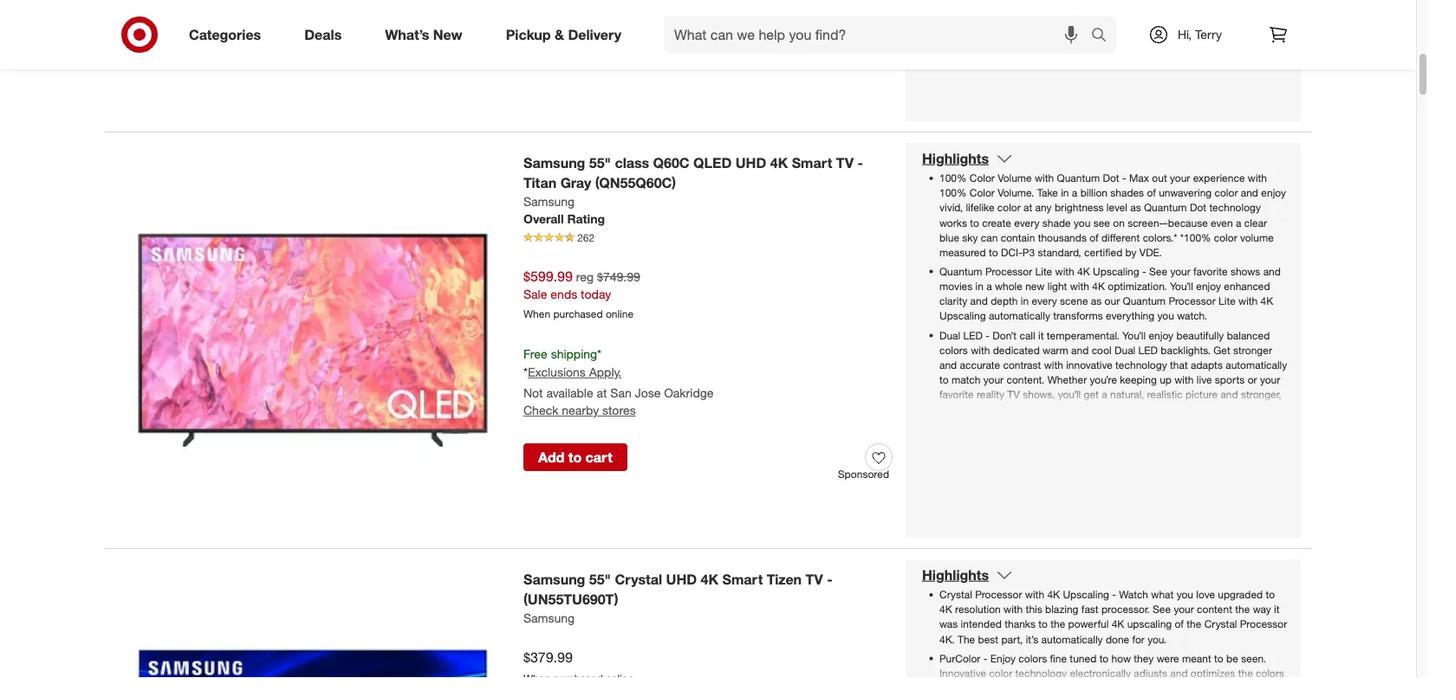 Task type: vqa. For each thing, say whether or not it's contained in the screenshot.
2 Year Electronics Protection Plan ($30-$39.99) - Allstate $5.00 · See plan details
no



Task type: locate. For each thing, give the bounding box(es) containing it.
that down the backlights.
[[1170, 359, 1188, 372]]

0 vertical spatial innovative
[[1067, 359, 1113, 372]]

colors
[[940, 344, 968, 357], [1019, 652, 1048, 665]]

samsung up titan
[[524, 155, 586, 172]]

0 horizontal spatial dual
[[940, 329, 961, 342]]

accurate up reality
[[960, 359, 1001, 372]]

sponsored
[[838, 16, 890, 29], [838, 468, 890, 481]]

color down the experience
[[1215, 186, 1238, 199]]

smart
[[792, 155, 833, 172], [723, 572, 763, 589]]

in
[[1061, 186, 1069, 199], [976, 280, 984, 293], [1021, 295, 1029, 308]]

samsung link up overall at the top left of page
[[524, 193, 575, 210]]

sky
[[963, 231, 978, 244]]

hi, terry
[[1178, 27, 1223, 42]]

1 vertical spatial of
[[1090, 231, 1099, 244]]

with left dedicated
[[971, 344, 990, 357]]

1 vertical spatial color
[[970, 186, 995, 199]]

see inside 100% color volume with quantum dot - max out your experience with 100% color volume. take in a billion shades of unwavering color and enjoy vivid, lifelike color at any brightness level as quantum dot technology works to create every shade you see on screen—because even a clear blue sky can contain thousands of different colors.*  *100% color volume measured to dci-p3 standard, certified by vde. quantum processor lite with 4k upscaling - see your favorite shows and movies in a whole new light with 4k optimization. you'll enjoy enhanced clarity and depth in every scene as our quantum processor lite with 4k upscaling automatically transforms everything you watch. dual led - don't call it temperamental. you'll enjoy beautifully balanced colors with dedicated warm and cool dual led backlights. get stronger and accurate contrast with innovative technology that adapts automatically to match your content. whether you're keeping up with live sports or your favorite reality tv shows, you'll get a natural, realistic picture and stronger, more accurate contrast with innovative technology that adapts automatically to match your content.
[[1150, 265, 1168, 278]]

0 vertical spatial in
[[1061, 186, 1069, 199]]

0 horizontal spatial uhd
[[666, 572, 697, 589]]

1 vertical spatial see
[[1153, 603, 1171, 616]]

0 horizontal spatial of
[[1090, 231, 1099, 244]]

resolution
[[955, 603, 1001, 616]]

1 color from the top
[[970, 172, 995, 185]]

crystal processor with 4k upscaling - watch what you love upgraded to 4k resolution with this blazing fast processor. see your content the way it was intended thanks to the powerful 4k upscaling of the crystal processor 4k. the best part, it's automatically done for you. purcolor - enjoy colors fine tuned to how they were meant to be seen. innovative color technology electronically adjusts and optimizes the color
[[940, 589, 1288, 679]]

enjoy
[[1262, 186, 1287, 199], [1197, 280, 1222, 293], [1149, 329, 1174, 342]]

2 highlights button from the top
[[922, 567, 1014, 584]]

1 vertical spatial match
[[1016, 418, 1045, 431]]

with
[[1035, 172, 1054, 185], [1248, 172, 1268, 185], [1056, 265, 1075, 278], [1071, 280, 1090, 293], [1239, 295, 1258, 308], [971, 344, 990, 357], [1044, 359, 1064, 372], [1175, 373, 1194, 386], [1051, 403, 1070, 416], [1026, 589, 1045, 602], [1004, 603, 1023, 616]]

2 horizontal spatial enjoy
[[1262, 186, 1287, 199]]

quantum up movies
[[940, 265, 983, 278]]

samsung 55" class q60c qled uhd 4k smart tv - titan gray (qn55q60c) link
[[524, 153, 893, 193]]

brightness
[[1055, 201, 1104, 214]]

done
[[1106, 633, 1130, 646]]

1 vertical spatial in
[[976, 280, 984, 293]]

2 vertical spatial upscaling
[[1063, 589, 1110, 602]]

1 vertical spatial colors
[[1019, 652, 1048, 665]]

4k left tizen
[[701, 572, 719, 589]]

see down vde.
[[1150, 265, 1168, 278]]

0 horizontal spatial enjoy
[[1149, 329, 1174, 342]]

to
[[970, 216, 980, 229], [989, 246, 998, 259], [940, 373, 949, 386], [1004, 418, 1014, 431], [569, 449, 582, 466], [1266, 589, 1275, 602], [1039, 618, 1048, 631], [1100, 652, 1109, 665], [1215, 652, 1224, 665]]

content.
[[1007, 373, 1045, 386], [1071, 418, 1109, 431]]

color inside crystal processor with 4k upscaling - watch what you love upgraded to 4k resolution with this blazing fast processor. see your content the way it was intended thanks to the powerful 4k upscaling of the crystal processor 4k. the best part, it's automatically done for you. purcolor - enjoy colors fine tuned to how they were meant to be seen. innovative color technology electronically adjusts and optimizes the color
[[990, 667, 1013, 679]]

1 vertical spatial that
[[1177, 403, 1195, 416]]

content. down get
[[1071, 418, 1109, 431]]

1 horizontal spatial dot
[[1190, 201, 1207, 214]]

of down out
[[1147, 186, 1156, 199]]

dot up shades
[[1103, 172, 1120, 185]]

shows
[[1231, 265, 1261, 278]]

and inside crystal processor with 4k upscaling - watch what you love upgraded to 4k resolution with this blazing fast processor. see your content the way it was intended thanks to the powerful 4k upscaling of the crystal processor 4k. the best part, it's automatically done for you. purcolor - enjoy colors fine tuned to how they were meant to be seen. innovative color technology electronically adjusts and optimizes the color
[[1171, 667, 1188, 679]]

colors inside crystal processor with 4k upscaling - watch what you love upgraded to 4k resolution with this blazing fast processor. see your content the way it was intended thanks to the powerful 4k upscaling of the crystal processor 4k. the best part, it's automatically done for you. purcolor - enjoy colors fine tuned to how they were meant to be seen. innovative color technology electronically adjusts and optimizes the color
[[1019, 652, 1048, 665]]

automatically down powerful
[[1042, 633, 1103, 646]]

you down brightness
[[1074, 216, 1091, 229]]

it right way
[[1275, 603, 1280, 616]]

0 vertical spatial accurate
[[960, 359, 1001, 372]]

adapts down picture at right bottom
[[1198, 403, 1230, 416]]

highlights up resolution
[[922, 567, 989, 584]]

1 vertical spatial at
[[597, 386, 607, 401]]

you left the watch.
[[1158, 310, 1175, 323]]

55" inside samsung 55" crystal uhd 4k smart tizen tv - (un55tu690t) samsung
[[589, 572, 611, 589]]

0 vertical spatial highlights
[[922, 150, 989, 167]]

to up sky
[[970, 216, 980, 229]]

0 horizontal spatial led
[[964, 329, 983, 342]]

your up stronger,
[[1261, 373, 1281, 386]]

contain
[[1001, 231, 1035, 244]]

and up more
[[940, 359, 957, 372]]

1 55" from the top
[[589, 155, 611, 172]]

1 vertical spatial as
[[1091, 295, 1102, 308]]

0 horizontal spatial *
[[524, 365, 528, 380]]

add to cart
[[538, 449, 613, 466]]

1 vertical spatial you
[[1158, 310, 1175, 323]]

samsung link down (un55tu690t)
[[524, 610, 575, 627]]

1 vertical spatial accurate
[[967, 403, 1007, 416]]

you
[[1074, 216, 1091, 229], [1158, 310, 1175, 323], [1177, 589, 1194, 602]]

0 vertical spatial you'll
[[1170, 280, 1194, 293]]

samsung up (un55tu690t)
[[524, 572, 586, 589]]

shades
[[1111, 186, 1145, 199]]

q60c
[[653, 155, 690, 172]]

enjoy up the watch.
[[1197, 280, 1222, 293]]

of down see
[[1090, 231, 1099, 244]]

with up take
[[1035, 172, 1054, 185]]

it
[[1039, 329, 1044, 342], [1275, 603, 1280, 616]]

enjoy up clear
[[1262, 186, 1287, 199]]

samsung for samsung 55" class q60c qled uhd 4k smart tv - titan gray (qn55q60c)
[[524, 155, 586, 172]]

55" inside samsung 55" class q60c qled uhd 4k smart tv - titan gray (qn55q60c)
[[589, 155, 611, 172]]

light
[[1048, 280, 1068, 293]]

1 horizontal spatial it
[[1275, 603, 1280, 616]]

the down blazing
[[1051, 618, 1066, 631]]

0 horizontal spatial tv
[[806, 572, 823, 589]]

0 horizontal spatial dot
[[1103, 172, 1120, 185]]

1 highlights button from the top
[[922, 150, 1014, 167]]

1 vertical spatial smart
[[723, 572, 763, 589]]

enjoy
[[991, 652, 1016, 665]]

crystal up resolution
[[940, 589, 973, 602]]

1 vertical spatial sponsored
[[838, 468, 890, 481]]

0 vertical spatial adapts
[[1191, 359, 1223, 372]]

the down seen. on the right of the page
[[1239, 667, 1253, 679]]

more
[[940, 403, 964, 416]]

balanced
[[1227, 329, 1270, 342]]

highlights button up lifelike
[[922, 150, 1014, 167]]

0 horizontal spatial in
[[976, 280, 984, 293]]

0 vertical spatial enjoy
[[1262, 186, 1287, 199]]

0 vertical spatial 100%
[[940, 172, 967, 185]]

uhd
[[736, 155, 767, 172], [666, 572, 697, 589]]

0 vertical spatial lite
[[1036, 265, 1053, 278]]

1 horizontal spatial you
[[1158, 310, 1175, 323]]

of right "upscaling"
[[1175, 618, 1184, 631]]

automatically inside crystal processor with 4k upscaling - watch what you love upgraded to 4k resolution with this blazing fast processor. see your content the way it was intended thanks to the powerful 4k upscaling of the crystal processor 4k. the best part, it's automatically done for you. purcolor - enjoy colors fine tuned to how they were meant to be seen. innovative color technology electronically adjusts and optimizes the color
[[1042, 633, 1103, 646]]

dedicated
[[993, 344, 1040, 357]]

2 vertical spatial you
[[1177, 589, 1194, 602]]

0 vertical spatial tv
[[837, 155, 854, 172]]

tv inside samsung 55" crystal uhd 4k smart tizen tv - (un55tu690t) samsung
[[806, 572, 823, 589]]

55" up (un55tu690t)
[[589, 572, 611, 589]]

realistic
[[1147, 388, 1183, 401]]

scene
[[1060, 295, 1089, 308]]

samsung 55" class cu8000 uhd 4k smart tv - black (un55cu8000) image
[[122, 0, 504, 115], [122, 0, 504, 115]]

intended
[[961, 618, 1002, 631]]

samsung for samsung 55" crystal uhd 4k smart tizen tv - (un55tu690t) samsung
[[524, 572, 586, 589]]

led up the keeping
[[1139, 344, 1158, 357]]

0 horizontal spatial colors
[[940, 344, 968, 357]]

upscaling down the certified
[[1093, 265, 1140, 278]]

in down new
[[1021, 295, 1029, 308]]

p3
[[1023, 246, 1035, 259]]

call
[[1020, 329, 1036, 342]]

0 vertical spatial samsung link
[[524, 193, 575, 210]]

*
[[597, 347, 602, 362], [524, 365, 528, 380]]

you'll up the watch.
[[1170, 280, 1194, 293]]

smart inside samsung 55" class q60c qled uhd 4k smart tv - titan gray (qn55q60c)
[[792, 155, 833, 172]]

you'll down everything
[[1123, 329, 1146, 342]]

2 horizontal spatial crystal
[[1205, 618, 1238, 631]]

dual right 'cool'
[[1115, 344, 1136, 357]]

1 vertical spatial contrast
[[1010, 403, 1048, 416]]

0 vertical spatial sponsored
[[838, 16, 890, 29]]

color
[[1215, 186, 1238, 199], [998, 201, 1021, 214], [1214, 231, 1238, 244], [990, 667, 1013, 679]]

clear
[[1245, 216, 1268, 229]]

tuned
[[1070, 652, 1097, 665]]

4k right 'qled'
[[771, 155, 788, 172]]

with right up
[[1175, 373, 1194, 386]]

1 horizontal spatial led
[[1139, 344, 1158, 357]]

tv inside 100% color volume with quantum dot - max out your experience with 100% color volume. take in a billion shades of unwavering color and enjoy vivid, lifelike color at any brightness level as quantum dot technology works to create every shade you see on screen—because even a clear blue sky can contain thousands of different colors.*  *100% color volume measured to dci-p3 standard, certified by vde. quantum processor lite with 4k upscaling - see your favorite shows and movies in a whole new light with 4k optimization. you'll enjoy enhanced clarity and depth in every scene as our quantum processor lite with 4k upscaling automatically transforms everything you watch. dual led - don't call it temperamental. you'll enjoy beautifully balanced colors with dedicated warm and cool dual led backlights. get stronger and accurate contrast with innovative technology that adapts automatically to match your content. whether you're keeping up with live sports or your favorite reality tv shows, you'll get a natural, realistic picture and stronger, more accurate contrast with innovative technology that adapts automatically to match your content.
[[1008, 388, 1020, 401]]

contrast down shows,
[[1010, 403, 1048, 416]]

lite up new
[[1036, 265, 1053, 278]]

2 vertical spatial tv
[[806, 572, 823, 589]]

0 vertical spatial favorite
[[1194, 265, 1228, 278]]

every up contain
[[1015, 216, 1040, 229]]

with up the thanks
[[1004, 603, 1023, 616]]

you.
[[1148, 633, 1167, 646]]

* up apply.
[[597, 347, 602, 362]]

0 horizontal spatial as
[[1091, 295, 1102, 308]]

whether
[[1048, 373, 1087, 386]]

0 horizontal spatial it
[[1039, 329, 1044, 342]]

samsung up overall at the top left of page
[[524, 194, 575, 209]]

any
[[1036, 201, 1052, 214]]

highlights button up resolution
[[922, 567, 1014, 584]]

0 vertical spatial contrast
[[1004, 359, 1042, 372]]

0 horizontal spatial content.
[[1007, 373, 1045, 386]]

a right get
[[1102, 388, 1108, 401]]

to down the can
[[989, 246, 998, 259]]

1 vertical spatial you'll
[[1123, 329, 1146, 342]]

innovative down 'cool'
[[1067, 359, 1113, 372]]

highlights button
[[922, 150, 1014, 167], [922, 567, 1014, 584]]

highlights button for 100% color volume with quantum dot - max out your experience with 100% color volume. take in a billion shades of unwavering color and enjoy vivid, lifelike color at any brightness level as quantum dot technology works to create every shade you see on screen—because even a clear blue sky can contain thousands of different colors.*  *100% color volume measured to dci-p3 standard, certified by vde.
[[922, 150, 1014, 167]]

1 samsung from the top
[[524, 155, 586, 172]]

1 horizontal spatial at
[[1024, 201, 1033, 214]]

0 horizontal spatial favorite
[[940, 388, 974, 401]]

standard,
[[1038, 246, 1082, 259]]

innovative
[[1067, 359, 1113, 372], [1073, 403, 1119, 416]]

1 horizontal spatial you'll
[[1170, 280, 1194, 293]]

contrast
[[1004, 359, 1042, 372], [1010, 403, 1048, 416]]

0 vertical spatial smart
[[792, 155, 833, 172]]

2 vertical spatial of
[[1175, 618, 1184, 631]]

* down "free"
[[524, 365, 528, 380]]

1 horizontal spatial enjoy
[[1197, 280, 1222, 293]]

with down you'll
[[1051, 403, 1070, 416]]

technology down fine
[[1016, 667, 1067, 679]]

and left depth
[[971, 295, 988, 308]]

upgraded
[[1218, 589, 1263, 602]]

works
[[940, 216, 968, 229]]

0 vertical spatial highlights button
[[922, 150, 1014, 167]]

0 vertical spatial at
[[1024, 201, 1033, 214]]

to inside add to cart button
[[569, 449, 582, 466]]

samsung
[[524, 155, 586, 172], [524, 194, 575, 209], [524, 572, 586, 589], [524, 611, 575, 626]]

automatically
[[989, 310, 1051, 323], [1226, 359, 1288, 372], [940, 418, 1001, 431], [1042, 633, 1103, 646]]

1 horizontal spatial in
[[1021, 295, 1029, 308]]

dual down clarity
[[940, 329, 961, 342]]

0 vertical spatial colors
[[940, 344, 968, 357]]

automatically up call
[[989, 310, 1051, 323]]

deals
[[305, 26, 342, 43]]

0 vertical spatial color
[[970, 172, 995, 185]]

samsung 55" crystal uhd 4k smart tizen tv - (un55tu690t) image
[[122, 566, 504, 679], [122, 566, 504, 679]]

2 samsung from the top
[[524, 194, 575, 209]]

0 vertical spatial match
[[952, 373, 981, 386]]

1 vertical spatial highlights
[[922, 567, 989, 584]]

that
[[1170, 359, 1188, 372], [1177, 403, 1195, 416]]

screen—because
[[1128, 216, 1208, 229]]

at inside free shipping * * exclusions apply. not available at san jose oakridge check nearby stores
[[597, 386, 607, 401]]

your inside crystal processor with 4k upscaling - watch what you love upgraded to 4k resolution with this blazing fast processor. see your content the way it was intended thanks to the powerful 4k upscaling of the crystal processor 4k. the best part, it's automatically done for you. purcolor - enjoy colors fine tuned to how they were meant to be seen. innovative color technology electronically adjusts and optimizes the color
[[1174, 603, 1194, 616]]

as left our
[[1091, 295, 1102, 308]]

upscaling up fast
[[1063, 589, 1110, 602]]

your left content
[[1174, 603, 1194, 616]]

4 samsung from the top
[[524, 611, 575, 626]]

every down new
[[1032, 295, 1058, 308]]

you left "love"
[[1177, 589, 1194, 602]]

optimizes
[[1191, 667, 1236, 679]]

favorite
[[1194, 265, 1228, 278], [940, 388, 974, 401]]

and down were
[[1171, 667, 1188, 679]]

see inside crystal processor with 4k upscaling - watch what you love upgraded to 4k resolution with this blazing fast processor. see your content the way it was intended thanks to the powerful 4k upscaling of the crystal processor 4k. the best part, it's automatically done for you. purcolor - enjoy colors fine tuned to how they were meant to be seen. innovative color technology electronically adjusts and optimizes the color
[[1153, 603, 1171, 616]]

1 vertical spatial favorite
[[940, 388, 974, 401]]

terry
[[1196, 27, 1223, 42]]

innovative down get
[[1073, 403, 1119, 416]]

crystal down content
[[1205, 618, 1238, 631]]

4k up blazing
[[1048, 589, 1060, 602]]

samsung 55" crystal uhd 4k smart tizen tv - (un55tu690t) samsung
[[524, 572, 833, 626]]

1 highlights from the top
[[922, 150, 989, 167]]

fine
[[1050, 652, 1067, 665]]

1 vertical spatial *
[[524, 365, 528, 380]]

1 vertical spatial enjoy
[[1197, 280, 1222, 293]]

1 horizontal spatial as
[[1131, 201, 1142, 214]]

55" up gray
[[589, 155, 611, 172]]

colors inside 100% color volume with quantum dot - max out your experience with 100% color volume. take in a billion shades of unwavering color and enjoy vivid, lifelike color at any brightness level as quantum dot technology works to create every shade you see on screen—because even a clear blue sky can contain thousands of different colors.*  *100% color volume measured to dci-p3 standard, certified by vde. quantum processor lite with 4k upscaling - see your favorite shows and movies in a whole new light with 4k optimization. you'll enjoy enhanced clarity and depth in every scene as our quantum processor lite with 4k upscaling automatically transforms everything you watch. dual led - don't call it temperamental. you'll enjoy beautifully balanced colors with dedicated warm and cool dual led backlights. get stronger and accurate contrast with innovative technology that adapts automatically to match your content. whether you're keeping up with live sports or your favorite reality tv shows, you'll get a natural, realistic picture and stronger, more accurate contrast with innovative technology that adapts automatically to match your content.
[[940, 344, 968, 357]]

55"
[[589, 155, 611, 172], [589, 572, 611, 589]]

it right call
[[1039, 329, 1044, 342]]

1 horizontal spatial colors
[[1019, 652, 1048, 665]]

samsung inside samsung 55" class q60c qled uhd 4k smart tv - titan gray (qn55q60c)
[[524, 155, 586, 172]]

enjoy up the backlights.
[[1149, 329, 1174, 342]]

at left the san
[[597, 386, 607, 401]]

0 vertical spatial dot
[[1103, 172, 1120, 185]]

1 vertical spatial every
[[1032, 295, 1058, 308]]

samsung 55" class q60c qled uhd 4k smart tv - titan gray (qn55q60c)
[[524, 155, 864, 191]]

the
[[1236, 603, 1250, 616], [1051, 618, 1066, 631], [1187, 618, 1202, 631], [1239, 667, 1253, 679]]

-
[[858, 155, 864, 172], [1123, 172, 1127, 185], [1143, 265, 1147, 278], [986, 329, 990, 342], [827, 572, 833, 589], [1113, 589, 1117, 602], [984, 652, 988, 665]]

led
[[964, 329, 983, 342], [1139, 344, 1158, 357]]

1 100% from the top
[[940, 172, 967, 185]]

what
[[1152, 589, 1174, 602]]

tizen
[[767, 572, 802, 589]]

in right take
[[1061, 186, 1069, 199]]

online
[[606, 308, 634, 321]]

samsung 55" class q60c qled uhd 4k smart tv - titan gray (qn55q60c) image
[[122, 149, 504, 532], [122, 149, 504, 532]]

1 vertical spatial lite
[[1219, 295, 1236, 308]]

1 horizontal spatial tv
[[837, 155, 854, 172]]

that down picture at right bottom
[[1177, 403, 1195, 416]]

4k
[[771, 155, 788, 172], [1078, 265, 1090, 278], [1093, 280, 1105, 293], [1261, 295, 1274, 308], [701, 572, 719, 589], [1048, 589, 1060, 602], [940, 603, 953, 616], [1112, 618, 1125, 631]]

2 horizontal spatial in
[[1061, 186, 1069, 199]]

4k inside samsung 55" crystal uhd 4k smart tizen tv - (un55tu690t) samsung
[[701, 572, 719, 589]]

nearby
[[562, 403, 599, 418]]

smart inside samsung 55" crystal uhd 4k smart tizen tv - (un55tu690t) samsung
[[723, 572, 763, 589]]

*100%
[[1181, 231, 1212, 244]]

1 vertical spatial upscaling
[[940, 310, 986, 323]]

experience
[[1194, 172, 1245, 185]]

2 55" from the top
[[589, 572, 611, 589]]

0 vertical spatial of
[[1147, 186, 1156, 199]]

or
[[1248, 373, 1258, 386]]

color
[[970, 172, 995, 185], [970, 186, 995, 199]]

(un55tu690t)
[[524, 591, 619, 608]]

1 vertical spatial tv
[[1008, 388, 1020, 401]]

and right shows
[[1264, 265, 1281, 278]]

2 highlights from the top
[[922, 567, 989, 584]]

1 vertical spatial 55"
[[589, 572, 611, 589]]

to down reality
[[1004, 418, 1014, 431]]

check nearby stores button
[[524, 402, 636, 419]]

1 horizontal spatial lite
[[1219, 295, 1236, 308]]

pickup
[[506, 26, 551, 43]]

1 horizontal spatial *
[[597, 347, 602, 362]]

4k inside samsung 55" class q60c qled uhd 4k smart tv - titan gray (qn55q60c)
[[771, 155, 788, 172]]

1 vertical spatial highlights button
[[922, 567, 1014, 584]]

reality
[[977, 388, 1005, 401]]

uhd inside samsung 55" class q60c qled uhd 4k smart tv - titan gray (qn55q60c)
[[736, 155, 767, 172]]

match down shows,
[[1016, 418, 1045, 431]]

uhd inside samsung 55" crystal uhd 4k smart tizen tv - (un55tu690t) samsung
[[666, 572, 697, 589]]

categories link
[[174, 16, 283, 54]]

$379.99
[[524, 649, 573, 666]]

1 samsung link from the top
[[524, 193, 575, 210]]

0 horizontal spatial at
[[597, 386, 607, 401]]

with up light
[[1056, 265, 1075, 278]]

led left don't in the right of the page
[[964, 329, 983, 342]]

on
[[1113, 216, 1125, 229]]

1 horizontal spatial smart
[[792, 155, 833, 172]]

3 samsung from the top
[[524, 572, 586, 589]]

available
[[547, 386, 594, 401]]

contrast down dedicated
[[1004, 359, 1042, 372]]

what's
[[385, 26, 430, 43]]

and down "temperamental."
[[1072, 344, 1089, 357]]

1 horizontal spatial dual
[[1115, 344, 1136, 357]]



Task type: describe. For each thing, give the bounding box(es) containing it.
were
[[1157, 652, 1180, 665]]

new
[[1026, 280, 1045, 293]]

how
[[1112, 652, 1131, 665]]

keeping
[[1120, 373, 1157, 386]]

it's
[[1026, 633, 1039, 646]]

processor up the watch.
[[1169, 295, 1216, 308]]

100% color volume with quantum dot - max out your experience with 100% color volume. take in a billion shades of unwavering color and enjoy vivid, lifelike color at any brightness level as quantum dot technology works to create every shade you see on screen—because even a clear blue sky can contain thousands of different colors.*  *100% color volume measured to dci-p3 standard, certified by vde. quantum processor lite with 4k upscaling - see your favorite shows and movies in a whole new light with 4k optimization. you'll enjoy enhanced clarity and depth in every scene as our quantum processor lite with 4k upscaling automatically transforms everything you watch. dual led - don't call it temperamental. you'll enjoy beautifully balanced colors with dedicated warm and cool dual led backlights. get stronger and accurate contrast with innovative technology that adapts automatically to match your content. whether you're keeping up with live sports or your favorite reality tv shows, you'll get a natural, realistic picture and stronger, more accurate contrast with innovative technology that adapts automatically to match your content.
[[940, 172, 1288, 431]]

0 vertical spatial every
[[1015, 216, 1040, 229]]

color down volume. on the top of the page
[[998, 201, 1021, 214]]

technology up even
[[1210, 201, 1261, 214]]

level
[[1107, 201, 1128, 214]]

create
[[982, 216, 1012, 229]]

a right even
[[1236, 216, 1242, 229]]

to left the be on the right
[[1215, 652, 1224, 665]]

unwavering
[[1159, 186, 1212, 199]]

our
[[1105, 295, 1120, 308]]

for
[[1133, 633, 1145, 646]]

technology inside crystal processor with 4k upscaling - watch what you love upgraded to 4k resolution with this blazing fast processor. see your content the way it was intended thanks to the powerful 4k upscaling of the crystal processor 4k. the best part, it's automatically done for you. purcolor - enjoy colors fine tuned to how they were meant to be seen. innovative color technology electronically adjusts and optimizes the color
[[1016, 667, 1067, 679]]

0 horizontal spatial lite
[[1036, 265, 1053, 278]]

watch
[[1120, 589, 1149, 602]]

0 vertical spatial that
[[1170, 359, 1188, 372]]

a up brightness
[[1072, 186, 1078, 199]]

0 horizontal spatial match
[[952, 373, 981, 386]]

highlights for 100% color volume with quantum dot - max out your experience with 100% color volume. take in a billion shades of unwavering color and enjoy vivid, lifelike color at any brightness level as quantum dot technology works to create every shade you see on screen—because even a clear blue sky can contain thousands of different colors.*  *100% color volume measured to dci-p3 standard, certified by vde.
[[922, 150, 989, 167]]

reg
[[576, 269, 594, 284]]

automatically down more
[[940, 418, 1001, 431]]

2 sponsored from the top
[[838, 468, 890, 481]]

0 vertical spatial dual
[[940, 329, 961, 342]]

check
[[524, 403, 559, 418]]

quantum up screen—because
[[1144, 201, 1187, 214]]

watch.
[[1178, 310, 1208, 323]]

you inside crystal processor with 4k upscaling - watch what you love upgraded to 4k resolution with this blazing fast processor. see your content the way it was intended thanks to the powerful 4k upscaling of the crystal processor 4k. the best part, it's automatically done for you. purcolor - enjoy colors fine tuned to how they were meant to be seen. innovative color technology electronically adjusts and optimizes the color
[[1177, 589, 1194, 602]]

the down upgraded
[[1236, 603, 1250, 616]]

electronically
[[1070, 667, 1131, 679]]

1 vertical spatial innovative
[[1073, 403, 1119, 416]]

0 vertical spatial led
[[964, 329, 983, 342]]

everything
[[1106, 310, 1155, 323]]

4k down the certified
[[1078, 265, 1090, 278]]

it inside crystal processor with 4k upscaling - watch what you love upgraded to 4k resolution with this blazing fast processor. see your content the way it was intended thanks to the powerful 4k upscaling of the crystal processor 4k. the best part, it's automatically done for you. purcolor - enjoy colors fine tuned to how they were meant to be seen. innovative color technology electronically adjusts and optimizes the color
[[1275, 603, 1280, 616]]

measured
[[940, 246, 986, 259]]

What can we help you find? suggestions appear below search field
[[664, 16, 1096, 54]]

2 vertical spatial in
[[1021, 295, 1029, 308]]

0 vertical spatial content.
[[1007, 373, 1045, 386]]

can
[[981, 231, 998, 244]]

tv inside samsung 55" class q60c qled uhd 4k smart tv - titan gray (qn55q60c)
[[837, 155, 854, 172]]

to up electronically
[[1100, 652, 1109, 665]]

2 vertical spatial enjoy
[[1149, 329, 1174, 342]]

highlights button for crystal processor with 4k upscaling - watch what you love upgraded to 4k resolution with this blazing fast processor. see your content the way it was intended thanks to the powerful 4k upscaling of the crystal processor 4k. the best part, it's automatically done for you.
[[922, 567, 1014, 584]]

processor up resolution
[[976, 589, 1023, 602]]

innovative
[[940, 667, 987, 679]]

purchased
[[554, 308, 603, 321]]

ends
[[551, 287, 578, 302]]

optimization.
[[1108, 280, 1167, 293]]

sports
[[1215, 373, 1245, 386]]

get
[[1084, 388, 1099, 401]]

see
[[1094, 216, 1111, 229]]

0 vertical spatial upscaling
[[1093, 265, 1140, 278]]

4k up done
[[1112, 618, 1125, 631]]

cart
[[586, 449, 613, 466]]

gray
[[561, 174, 592, 191]]

1 horizontal spatial crystal
[[940, 589, 973, 602]]

live
[[1197, 373, 1212, 386]]

color down even
[[1214, 231, 1238, 244]]

apply.
[[589, 365, 622, 380]]

thousands
[[1038, 231, 1087, 244]]

with down the warm
[[1044, 359, 1064, 372]]

automatically down stronger
[[1226, 359, 1288, 372]]

different
[[1102, 231, 1140, 244]]

jose
[[635, 386, 661, 401]]

to up way
[[1266, 589, 1275, 602]]

don't
[[993, 329, 1017, 342]]

4k down "enhanced"
[[1261, 295, 1274, 308]]

- inside samsung 55" crystal uhd 4k smart tizen tv - (un55tu690t) samsung
[[827, 572, 833, 589]]

55" for crystal
[[589, 572, 611, 589]]

free
[[524, 347, 548, 362]]

search button
[[1084, 16, 1125, 57]]

4k up was
[[940, 603, 953, 616]]

what's new
[[385, 26, 463, 43]]

part,
[[1002, 633, 1023, 646]]

0 vertical spatial you
[[1074, 216, 1091, 229]]

samsung for samsung
[[524, 194, 575, 209]]

1 sponsored from the top
[[838, 16, 890, 29]]

your up unwavering
[[1170, 172, 1191, 185]]

the down content
[[1187, 618, 1202, 631]]

1 horizontal spatial of
[[1147, 186, 1156, 199]]

take
[[1038, 186, 1059, 199]]

depth
[[991, 295, 1018, 308]]

262
[[577, 232, 595, 245]]

it inside 100% color volume with quantum dot - max out your experience with 100% color volume. take in a billion shades of unwavering color and enjoy vivid, lifelike color at any brightness level as quantum dot technology works to create every shade you see on screen—because even a clear blue sky can contain thousands of different colors.*  *100% color volume measured to dci-p3 standard, certified by vde. quantum processor lite with 4k upscaling - see your favorite shows and movies in a whole new light with 4k optimization. you'll enjoy enhanced clarity and depth in every scene as our quantum processor lite with 4k upscaling automatically transforms everything you watch. dual led - don't call it temperamental. you'll enjoy beautifully balanced colors with dedicated warm and cool dual led backlights. get stronger and accurate contrast with innovative technology that adapts automatically to match your content. whether you're keeping up with live sports or your favorite reality tv shows, you'll get a natural, realistic picture and stronger, more accurate contrast with innovative technology that adapts automatically to match your content.
[[1039, 329, 1044, 342]]

blue
[[940, 231, 960, 244]]

with up scene
[[1071, 280, 1090, 293]]

colors.*
[[1143, 231, 1178, 244]]

stronger
[[1234, 344, 1273, 357]]

stores
[[603, 403, 636, 418]]

2 100% from the top
[[940, 186, 967, 199]]

your up reality
[[984, 373, 1004, 386]]

crystal inside samsung 55" crystal uhd 4k smart tizen tv - (un55tu690t) samsung
[[615, 572, 663, 589]]

exclusions
[[528, 365, 586, 380]]

delivery
[[568, 26, 622, 43]]

transforms
[[1054, 310, 1103, 323]]

your down you'll
[[1048, 418, 1069, 431]]

what's new link
[[370, 16, 484, 54]]

upscaling inside crystal processor with 4k upscaling - watch what you love upgraded to 4k resolution with this blazing fast processor. see your content the way it was intended thanks to the powerful 4k upscaling of the crystal processor 4k. the best part, it's automatically done for you. purcolor - enjoy colors fine tuned to how they were meant to be seen. innovative color technology electronically adjusts and optimizes the color
[[1063, 589, 1110, 602]]

deals link
[[290, 16, 363, 54]]

55" for class
[[589, 155, 611, 172]]

processor down way
[[1241, 618, 1288, 631]]

and down sports
[[1221, 388, 1239, 401]]

with down "enhanced"
[[1239, 295, 1258, 308]]

1 vertical spatial dual
[[1115, 344, 1136, 357]]

highlights for crystal processor with 4k upscaling - watch what you love upgraded to 4k resolution with this blazing fast processor. see your content the way it was intended thanks to the powerful 4k upscaling of the crystal processor 4k. the best part, it's automatically done for you.
[[922, 567, 989, 584]]

even
[[1211, 216, 1234, 229]]

max
[[1130, 172, 1150, 185]]

1 vertical spatial adapts
[[1198, 403, 1230, 416]]

titan
[[524, 174, 557, 191]]

way
[[1253, 603, 1272, 616]]

natural,
[[1111, 388, 1145, 401]]

not
[[524, 386, 543, 401]]

with up this at the right bottom of page
[[1026, 589, 1045, 602]]

overall
[[524, 211, 564, 226]]

with right the experience
[[1248, 172, 1268, 185]]

pickup & delivery
[[506, 26, 622, 43]]

volume
[[998, 172, 1032, 185]]

technology up the keeping
[[1116, 359, 1168, 372]]

categories
[[189, 26, 261, 43]]

qled
[[694, 155, 732, 172]]

technology down realistic
[[1122, 403, 1174, 416]]

1 horizontal spatial match
[[1016, 418, 1045, 431]]

2 samsung link from the top
[[524, 610, 575, 627]]

your down *100%
[[1171, 265, 1191, 278]]

free shipping * * exclusions apply. not available at san jose oakridge check nearby stores
[[524, 347, 714, 418]]

1 horizontal spatial content.
[[1071, 418, 1109, 431]]

1 vertical spatial led
[[1139, 344, 1158, 357]]

4k up our
[[1093, 280, 1105, 293]]

upscaling
[[1128, 618, 1172, 631]]

purcolor
[[940, 652, 981, 665]]

adjusts
[[1134, 667, 1168, 679]]

of inside crystal processor with 4k upscaling - watch what you love upgraded to 4k resolution with this blazing fast processor. see your content the way it was intended thanks to the powerful 4k upscaling of the crystal processor 4k. the best part, it's automatically done for you. purcolor - enjoy colors fine tuned to how they were meant to be seen. innovative color technology electronically adjusts and optimizes the color
[[1175, 618, 1184, 631]]

processor up the whole
[[986, 265, 1033, 278]]

(qn55q60c)
[[595, 174, 676, 191]]

picture
[[1186, 388, 1218, 401]]

to up more
[[940, 373, 949, 386]]

$599.99
[[524, 268, 573, 285]]

to down this at the right bottom of page
[[1039, 618, 1048, 631]]

a left the whole
[[987, 280, 992, 293]]

temperamental.
[[1047, 329, 1120, 342]]

vivid,
[[940, 201, 963, 214]]

you'll
[[1058, 388, 1081, 401]]

new
[[433, 26, 463, 43]]

quantum up billion
[[1057, 172, 1100, 185]]

shows,
[[1023, 388, 1055, 401]]

this
[[1026, 603, 1043, 616]]

and up clear
[[1241, 186, 1259, 199]]

was
[[940, 618, 958, 631]]

meant
[[1183, 652, 1212, 665]]

2 color from the top
[[970, 186, 995, 199]]

1 vertical spatial dot
[[1190, 201, 1207, 214]]

when
[[524, 308, 551, 321]]

exclusions apply. link
[[528, 365, 622, 380]]

seen.
[[1242, 652, 1267, 665]]

$599.99 reg $749.99 sale ends today when purchased online
[[524, 268, 641, 321]]

quantum down optimization.
[[1123, 295, 1166, 308]]

powerful
[[1069, 618, 1109, 631]]

0 vertical spatial *
[[597, 347, 602, 362]]

at inside 100% color volume with quantum dot - max out your experience with 100% color volume. take in a billion shades of unwavering color and enjoy vivid, lifelike color at any brightness level as quantum dot technology works to create every shade you see on screen—because even a clear blue sky can contain thousands of different colors.*  *100% color volume measured to dci-p3 standard, certified by vde. quantum processor lite with 4k upscaling - see your favorite shows and movies in a whole new light with 4k optimization. you'll enjoy enhanced clarity and depth in every scene as our quantum processor lite with 4k upscaling automatically transforms everything you watch. dual led - don't call it temperamental. you'll enjoy beautifully balanced colors with dedicated warm and cool dual led backlights. get stronger and accurate contrast with innovative technology that adapts automatically to match your content. whether you're keeping up with live sports or your favorite reality tv shows, you'll get a natural, realistic picture and stronger, more accurate contrast with innovative technology that adapts automatically to match your content.
[[1024, 201, 1033, 214]]

the
[[958, 633, 976, 646]]

- inside samsung 55" class q60c qled uhd 4k smart tv - titan gray (qn55q60c)
[[858, 155, 864, 172]]



